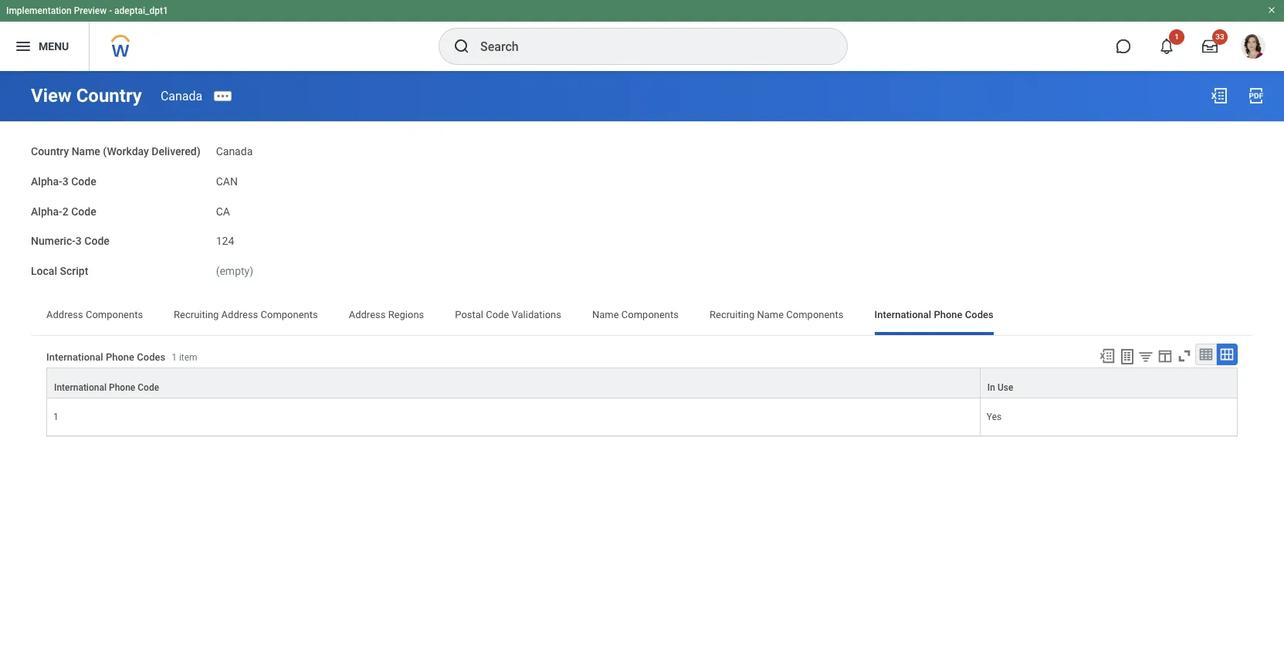 Task type: locate. For each thing, give the bounding box(es) containing it.
alpha-3 code element
[[216, 166, 238, 189]]

address down (empty)
[[221, 309, 258, 320]]

1 horizontal spatial canada
[[216, 145, 253, 158]]

2 horizontal spatial name
[[758, 309, 784, 320]]

0 horizontal spatial codes
[[137, 352, 165, 363]]

search image
[[453, 37, 471, 56]]

3 for numeric-
[[76, 235, 82, 247]]

code up script
[[84, 235, 110, 247]]

1 vertical spatial alpha-
[[31, 205, 62, 218]]

1 button
[[1150, 29, 1185, 63]]

1 down the international phone code
[[53, 412, 59, 423]]

1 inside 1 button
[[1175, 32, 1180, 41]]

2 vertical spatial phone
[[109, 382, 135, 393]]

1
[[1175, 32, 1180, 41], [172, 352, 177, 363], [53, 412, 59, 423]]

0 horizontal spatial canada
[[161, 88, 203, 103]]

1 vertical spatial export to excel image
[[1099, 348, 1116, 365]]

tab list containing address components
[[31, 298, 1254, 335]]

canada up alpha-3 code element
[[216, 145, 253, 158]]

0 vertical spatial international
[[875, 309, 932, 320]]

international phone code
[[54, 382, 159, 393]]

justify image
[[14, 37, 32, 56]]

code up alpha-2 code
[[71, 175, 96, 188]]

1 vertical spatial 3
[[76, 235, 82, 247]]

1 horizontal spatial name
[[593, 309, 619, 320]]

(workday
[[103, 145, 149, 158]]

2 components from the left
[[261, 309, 318, 320]]

phone
[[934, 309, 963, 320], [106, 352, 134, 363], [109, 382, 135, 393]]

canada for country name (workday delivered) element
[[216, 145, 253, 158]]

alpha- up alpha-2 code
[[31, 175, 62, 188]]

0 horizontal spatial export to excel image
[[1099, 348, 1116, 365]]

3 for alpha-
[[62, 175, 69, 188]]

canada
[[161, 88, 203, 103], [216, 145, 253, 158]]

2 horizontal spatial address
[[349, 309, 386, 320]]

item
[[179, 352, 198, 363]]

address for address components
[[46, 309, 83, 320]]

1 horizontal spatial address
[[221, 309, 258, 320]]

notifications element
[[1249, 31, 1262, 43]]

0 horizontal spatial name
[[72, 145, 100, 158]]

0 horizontal spatial 3
[[62, 175, 69, 188]]

view printable version (pdf) image
[[1248, 87, 1266, 105]]

0 vertical spatial canada
[[161, 88, 203, 103]]

adeptai_dpt1
[[114, 5, 168, 16]]

inbox large image
[[1203, 39, 1218, 54]]

name
[[72, 145, 100, 158], [593, 309, 619, 320], [758, 309, 784, 320]]

row containing 1
[[46, 399, 1239, 436]]

1 right notifications large icon
[[1175, 32, 1180, 41]]

address
[[46, 309, 83, 320], [221, 309, 258, 320], [349, 309, 386, 320]]

implementation preview -   adeptai_dpt1
[[6, 5, 168, 16]]

ca
[[216, 205, 230, 218]]

1 recruiting from the left
[[174, 309, 219, 320]]

numeric-3 code
[[31, 235, 110, 247]]

0 vertical spatial alpha-
[[31, 175, 62, 188]]

row containing international phone code
[[46, 368, 1239, 399]]

address regions
[[349, 309, 424, 320]]

name components
[[593, 309, 679, 320]]

1 left item
[[172, 352, 177, 363]]

components
[[86, 309, 143, 320], [261, 309, 318, 320], [622, 309, 679, 320], [787, 309, 844, 320]]

3
[[62, 175, 69, 188], [76, 235, 82, 247]]

1 horizontal spatial 3
[[76, 235, 82, 247]]

code right 2
[[71, 205, 96, 218]]

1 vertical spatial 1
[[172, 352, 177, 363]]

recruiting for recruiting name components
[[710, 309, 755, 320]]

1 vertical spatial codes
[[137, 352, 165, 363]]

3 up 2
[[62, 175, 69, 188]]

2 vertical spatial 1
[[53, 412, 59, 423]]

alpha- up numeric-
[[31, 205, 62, 218]]

toolbar
[[1093, 344, 1239, 368]]

phone for international phone codes 1 item
[[106, 352, 134, 363]]

codes up in
[[966, 309, 994, 320]]

country up country name (workday delivered)
[[76, 85, 142, 107]]

international inside popup button
[[54, 382, 107, 393]]

1 alpha- from the top
[[31, 175, 62, 188]]

alpha-
[[31, 175, 62, 188], [31, 205, 62, 218]]

2 horizontal spatial 1
[[1175, 32, 1180, 41]]

export to excel image left export to worksheets image
[[1099, 348, 1116, 365]]

codes left item
[[137, 352, 165, 363]]

address down local script
[[46, 309, 83, 320]]

2 address from the left
[[221, 309, 258, 320]]

3 components from the left
[[622, 309, 679, 320]]

fullscreen image
[[1177, 348, 1194, 365]]

view country main content
[[0, 71, 1285, 493]]

local script
[[31, 265, 88, 277]]

export to excel image
[[1211, 87, 1229, 105], [1099, 348, 1116, 365]]

0 horizontal spatial country
[[31, 145, 69, 158]]

export to excel image inside toolbar
[[1099, 348, 1116, 365]]

1 horizontal spatial export to excel image
[[1211, 87, 1229, 105]]

0 vertical spatial 3
[[62, 175, 69, 188]]

tab list inside view country main content
[[31, 298, 1254, 335]]

recruiting
[[174, 309, 219, 320], [710, 309, 755, 320]]

tab list
[[31, 298, 1254, 335]]

script
[[60, 265, 88, 277]]

phone inside popup button
[[109, 382, 135, 393]]

0 vertical spatial country
[[76, 85, 142, 107]]

local
[[31, 265, 57, 277]]

0 horizontal spatial recruiting
[[174, 309, 219, 320]]

2 row from the top
[[46, 399, 1239, 436]]

0 horizontal spatial address
[[46, 309, 83, 320]]

table image
[[1199, 347, 1215, 362]]

row
[[46, 368, 1239, 399], [46, 399, 1239, 436]]

0 vertical spatial 1
[[1175, 32, 1180, 41]]

1 vertical spatial canada
[[216, 145, 253, 158]]

canada up the delivered)
[[161, 88, 203, 103]]

international
[[875, 309, 932, 320], [46, 352, 103, 363], [54, 382, 107, 393]]

menu banner
[[0, 0, 1285, 71]]

country up alpha-3 code
[[31, 145, 69, 158]]

2
[[62, 205, 69, 218]]

menu button
[[0, 22, 89, 71]]

international for international phone codes
[[875, 309, 932, 320]]

1 horizontal spatial 1
[[172, 352, 177, 363]]

recruiting for recruiting address components
[[174, 309, 219, 320]]

code down international phone codes 1 item
[[138, 382, 159, 393]]

international phone code button
[[47, 368, 980, 398]]

in use
[[988, 382, 1014, 393]]

codes for international phone codes
[[966, 309, 994, 320]]

regions
[[388, 309, 424, 320]]

2 recruiting from the left
[[710, 309, 755, 320]]

3 address from the left
[[349, 309, 386, 320]]

1 horizontal spatial codes
[[966, 309, 994, 320]]

codes
[[966, 309, 994, 320], [137, 352, 165, 363]]

1 vertical spatial phone
[[106, 352, 134, 363]]

export to excel image left view printable version (pdf) icon
[[1211, 87, 1229, 105]]

1 vertical spatial international
[[46, 352, 103, 363]]

profile logan mcneil image
[[1242, 34, 1266, 62]]

export to excel image for view country
[[1211, 87, 1229, 105]]

1 horizontal spatial country
[[76, 85, 142, 107]]

code
[[71, 175, 96, 188], [71, 205, 96, 218], [84, 235, 110, 247], [486, 309, 509, 320], [138, 382, 159, 393]]

name for recruiting
[[758, 309, 784, 320]]

2 vertical spatial international
[[54, 382, 107, 393]]

0 vertical spatial export to excel image
[[1211, 87, 1229, 105]]

0 vertical spatial codes
[[966, 309, 994, 320]]

view
[[31, 85, 72, 107]]

0 vertical spatial phone
[[934, 309, 963, 320]]

4 components from the left
[[787, 309, 844, 320]]

3 up script
[[76, 235, 82, 247]]

1 horizontal spatial recruiting
[[710, 309, 755, 320]]

country
[[76, 85, 142, 107], [31, 145, 69, 158]]

1 address from the left
[[46, 309, 83, 320]]

implementation
[[6, 5, 72, 16]]

address left regions
[[349, 309, 386, 320]]

1 vertical spatial country
[[31, 145, 69, 158]]

name for country
[[72, 145, 100, 158]]

alpha-2 code element
[[216, 196, 230, 219]]

0 horizontal spatial 1
[[53, 412, 59, 423]]

1 row from the top
[[46, 368, 1239, 399]]

2 alpha- from the top
[[31, 205, 62, 218]]

phone for international phone code
[[109, 382, 135, 393]]



Task type: vqa. For each thing, say whether or not it's contained in the screenshot.


Task type: describe. For each thing, give the bounding box(es) containing it.
postal code validations
[[455, 309, 562, 320]]

notifications large image
[[1160, 39, 1175, 54]]

view country
[[31, 85, 142, 107]]

country name (workday delivered)
[[31, 145, 201, 158]]

1 inside international phone codes 1 item
[[172, 352, 177, 363]]

(empty)
[[216, 265, 253, 277]]

alpha- for 3
[[31, 175, 62, 188]]

postal
[[455, 309, 484, 320]]

address components
[[46, 309, 143, 320]]

recruiting name components
[[710, 309, 844, 320]]

1 components from the left
[[86, 309, 143, 320]]

country name (workday delivered) element
[[216, 136, 253, 159]]

33 button
[[1194, 29, 1229, 63]]

can
[[216, 175, 238, 188]]

codes for international phone codes 1 item
[[137, 352, 165, 363]]

alpha- for 2
[[31, 205, 62, 218]]

export to worksheets image
[[1119, 348, 1137, 366]]

international phone codes
[[875, 309, 994, 320]]

numeric-3 code element
[[216, 226, 234, 249]]

international phone codes 1 item
[[46, 352, 198, 363]]

canada for canada link
[[161, 88, 203, 103]]

recruiting address components
[[174, 309, 318, 320]]

preview
[[74, 5, 107, 16]]

in use button
[[981, 368, 1238, 398]]

select to filter grid data image
[[1138, 348, 1155, 365]]

close environment banner image
[[1268, 5, 1277, 15]]

menu
[[39, 40, 69, 52]]

124
[[216, 235, 234, 247]]

expand table image
[[1220, 347, 1235, 362]]

validations
[[512, 309, 562, 320]]

export to excel image for international phone codes
[[1099, 348, 1116, 365]]

phone for international phone codes
[[934, 309, 963, 320]]

delivered)
[[152, 145, 201, 158]]

code for can
[[71, 175, 96, 188]]

code inside popup button
[[138, 382, 159, 393]]

code for 124
[[84, 235, 110, 247]]

international for international phone code
[[54, 382, 107, 393]]

code right postal
[[486, 309, 509, 320]]

33
[[1216, 32, 1225, 41]]

click to view/edit grid preferences image
[[1157, 348, 1174, 365]]

numeric-
[[31, 235, 76, 247]]

toolbar inside view country main content
[[1093, 344, 1239, 368]]

Search Workday  search field
[[481, 29, 816, 63]]

code for ca
[[71, 205, 96, 218]]

alpha-2 code
[[31, 205, 96, 218]]

use
[[998, 382, 1014, 393]]

yes
[[987, 412, 1002, 423]]

alpha-3 code
[[31, 175, 96, 188]]

-
[[109, 5, 112, 16]]

address for address regions
[[349, 309, 386, 320]]

in
[[988, 382, 996, 393]]

canada link
[[161, 88, 203, 103]]



